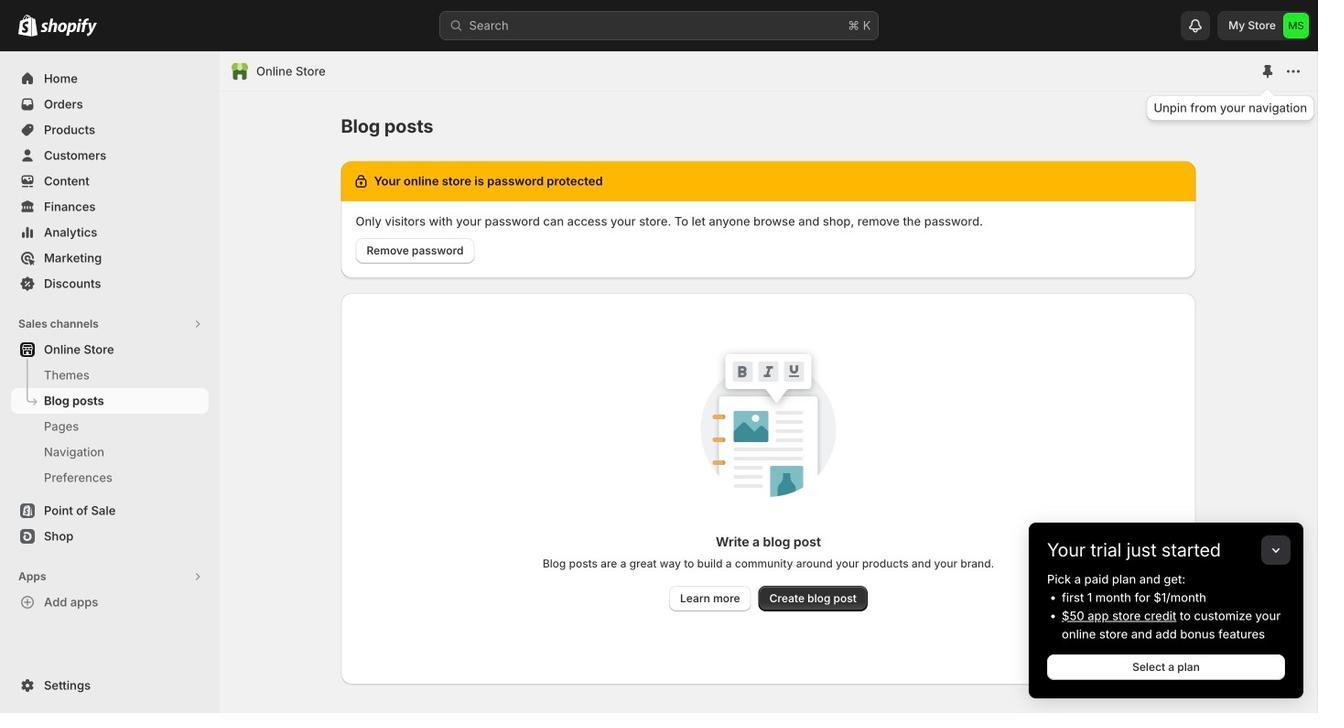 Task type: vqa. For each thing, say whether or not it's contained in the screenshot.
the channels
no



Task type: locate. For each thing, give the bounding box(es) containing it.
tooltip
[[1146, 95, 1314, 121]]

my store image
[[1283, 13, 1309, 38]]



Task type: describe. For each thing, give the bounding box(es) containing it.
shopify image
[[40, 18, 97, 36]]

online store image
[[231, 62, 249, 81]]

shopify image
[[18, 14, 38, 36]]



